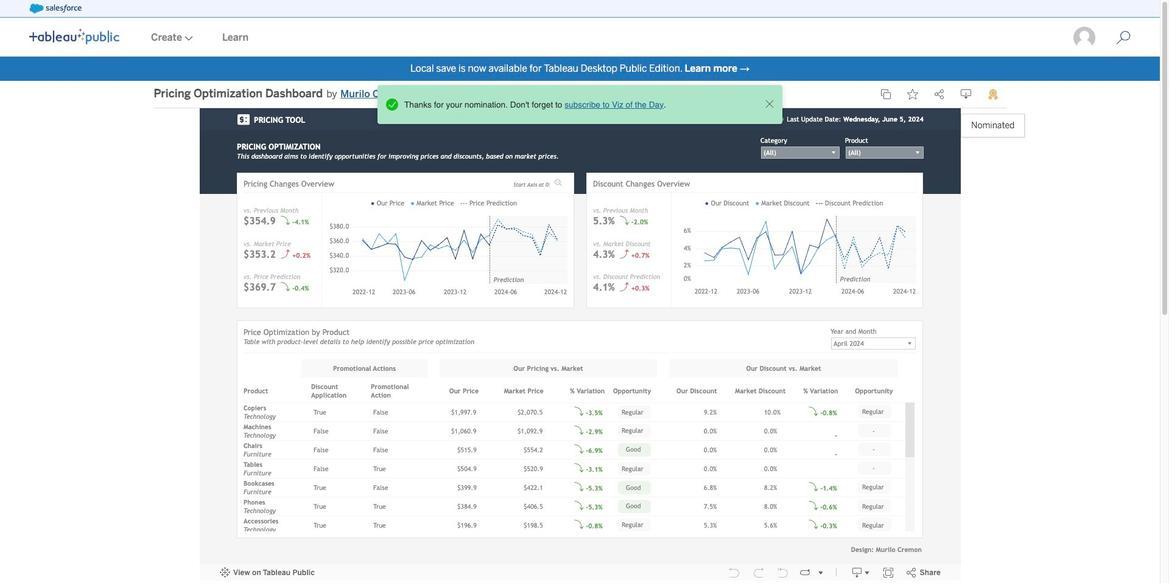 Task type: vqa. For each thing, say whether or not it's contained in the screenshot.
dirk.hardpeck "icon"
yes



Task type: locate. For each thing, give the bounding box(es) containing it.
favorite button image
[[907, 89, 918, 100]]

share image
[[934, 89, 945, 100]]

alert
[[382, 95, 762, 115]]

go to search image
[[1101, 30, 1145, 45]]

make a copy image
[[880, 89, 891, 100]]

nominate for viz of the day image
[[987, 88, 998, 100]]



Task type: describe. For each thing, give the bounding box(es) containing it.
logo image
[[29, 29, 119, 44]]

create image
[[182, 36, 193, 41]]

dirk.hardpeck image
[[1072, 26, 1097, 50]]

download image
[[960, 89, 971, 100]]

salesforce logo image
[[29, 4, 81, 13]]



